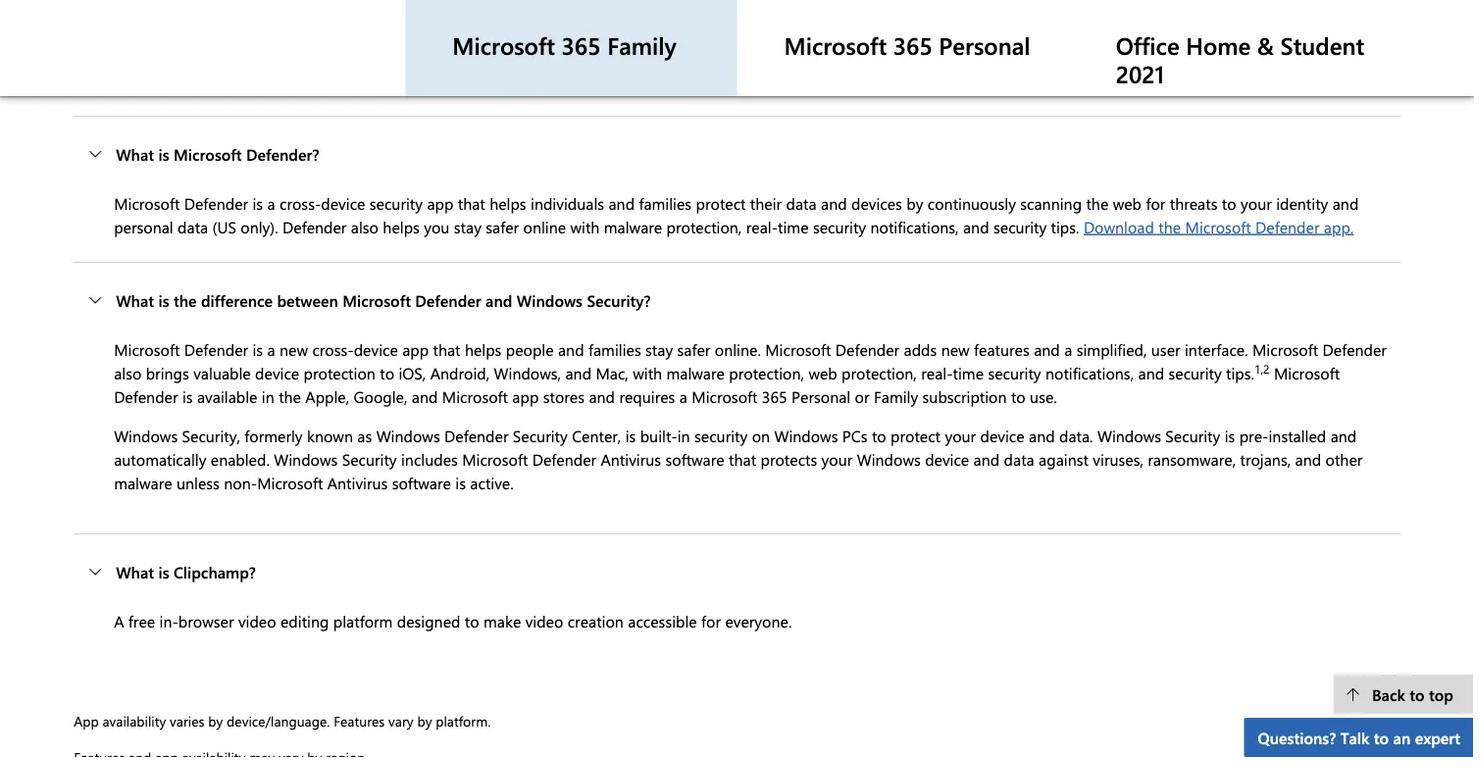 Task type: describe. For each thing, give the bounding box(es) containing it.
and down installed
[[1296, 448, 1322, 469]]

creation
[[568, 610, 624, 631]]

download
[[1084, 216, 1155, 237]]

against
[[1039, 448, 1089, 469]]

unless
[[177, 472, 220, 493]]

web inside microsoft defender is a new cross-device app that helps people and families stay safer online. microsoft defender adds new features and a simplified, user interface. microsoft defender also brings valuable device protection to ios, android, windows, and mac, with malware protection, web protection, real-time security notifications, and security tips.
[[809, 362, 838, 383]]

user
[[1152, 338, 1181, 359]]

to learn more about free apps.
[[211, 70, 426, 91]]

what is the difference between microsoft defender and windows security?
[[116, 289, 651, 310]]

top
[[1429, 684, 1454, 705]]

an
[[1394, 727, 1411, 748]]

windows down known
[[274, 448, 338, 469]]

365 inside microsoft defender is available in the apple, google, and microsoft app stores and requires a microsoft 365 personal or family subscription to use.
[[762, 385, 788, 407]]

app inside microsoft defender is available in the apple, google, and microsoft app stores and requires a microsoft 365 personal or family subscription to use.
[[512, 385, 539, 407]]

online
[[523, 216, 566, 237]]

what is microsoft defender?
[[116, 143, 319, 164]]

download the microsoft defender app. link
[[1084, 216, 1354, 237]]

back to top link
[[1334, 675, 1475, 714]]

security down devices
[[813, 216, 866, 237]]

more
[[273, 70, 309, 91]]

and down continuously
[[963, 216, 990, 237]]

android,
[[430, 362, 490, 383]]

features
[[334, 712, 385, 730]]

personal
[[114, 216, 173, 237]]

protection, up or
[[842, 362, 917, 383]]

security down interface.
[[1169, 362, 1222, 383]]

download the microsoft defender app.
[[1084, 216, 1354, 237]]

includes
[[401, 448, 458, 469]]

safer inside microsoft defender is a cross-device security app that helps individuals and families protect their data and devices by continuously scanning the web for threats to your identity and personal data (us only). defender also helps you stay safer online with malware protection, real-time security notifications, and security tips.
[[486, 216, 519, 237]]

and down "subscription" at the bottom of page
[[974, 448, 1000, 469]]

for inside microsoft defender is a cross-device security app that helps individuals and families protect their data and devices by continuously scanning the web for threats to your identity and personal data (us only). defender also helps you stay safer online with malware protection, real-time security notifications, and security tips.
[[1146, 192, 1166, 213]]

adds
[[904, 338, 937, 359]]

not
[[157, 20, 181, 42]]

their
[[750, 192, 782, 213]]

what for what is clipchamp?
[[116, 561, 154, 582]]

security down scanning
[[994, 216, 1047, 237]]

other
[[1326, 448, 1363, 469]]

security inside windows security, formerly known as windows defender security center, is built-in security on windows pcs to protect your device and data. windows security is pre-installed and automatically enabled. windows security includes microsoft defender antivirus software that protects your windows device and data against viruses, ransomware, trojans, and other malware unless non-microsoft antivirus software is active.
[[695, 425, 748, 446]]

1 vertical spatial software
[[392, 472, 451, 493]]

questions? talk to an expert
[[1258, 727, 1461, 748]]

is left pre-
[[1225, 425, 1236, 446]]

a inside dropdown button
[[263, 20, 271, 42]]

security,
[[182, 425, 240, 446]]

apps.
[[390, 70, 426, 91]]

protection
[[304, 362, 376, 383]]

to inside microsoft defender is available in the apple, google, and microsoft app stores and requires a microsoft 365 personal or family subscription to use.
[[1011, 385, 1026, 407]]

only).
[[241, 216, 278, 237]]

or
[[855, 385, 870, 407]]

and right people
[[558, 338, 584, 359]]

on
[[752, 425, 770, 446]]

and down ios,
[[412, 385, 438, 407]]

windows inside dropdown button
[[517, 289, 583, 310]]

cross- inside microsoft defender is a new cross-device app that helps people and families stay safer online. microsoft defender adds new features and a simplified, user interface. microsoft defender also brings valuable device protection to ios, android, windows, and mac, with malware protection, web protection, real-time security notifications, and security tips.
[[312, 338, 354, 359]]

expert
[[1415, 727, 1461, 748]]

online.
[[715, 338, 761, 359]]

app
[[74, 712, 99, 730]]

1 vertical spatial data
[[178, 216, 208, 237]]

protection, down online.
[[729, 362, 805, 383]]

non-
[[224, 472, 257, 493]]

malware inside microsoft defender is a new cross-device app that helps people and families stay safer online. microsoft defender adds new features and a simplified, user interface. microsoft defender also brings valuable device protection to ios, android, windows, and mac, with malware protection, web protection, real-time security notifications, and security tips.
[[667, 362, 725, 383]]

app availability varies by device/language. features vary by platform.
[[74, 712, 491, 730]]

is inside microsoft defender is a cross-device security app that helps individuals and families protect their data and devices by continuously scanning the web for threats to your identity and personal data (us only). defender also helps you stay safer online with malware protection, real-time security notifications, and security tips.
[[253, 192, 263, 213]]

people
[[506, 338, 554, 359]]

apple,
[[305, 385, 349, 407]]

stay inside microsoft defender is a cross-device security app that helps individuals and families protect their data and devices by continuously scanning the web for threats to your identity and personal data (us only). defender also helps you stay safer online with malware protection, real-time security notifications, and security tips.
[[454, 216, 482, 237]]

app for security
[[427, 192, 454, 213]]

make
[[484, 610, 521, 631]]

that for windows,
[[433, 338, 461, 359]]

helps for security
[[490, 192, 526, 213]]

and up other
[[1331, 425, 1357, 446]]

is inside microsoft defender is available in the apple, google, and microsoft app stores and requires a microsoft 365 personal or family subscription to use.
[[182, 385, 193, 407]]

windows up protects
[[775, 425, 838, 446]]

protect inside microsoft defender is a cross-device security app that helps individuals and families protect their data and devices by continuously scanning the web for threats to your identity and personal data (us only). defender also helps you stay safer online with malware protection, real-time security notifications, and security tips.
[[696, 192, 746, 213]]

you
[[424, 216, 450, 237]]

time inside microsoft defender is a new cross-device app that helps people and families stay safer online. microsoft defender adds new features and a simplified, user interface. microsoft defender also brings valuable device protection to ios, android, windows, and mac, with malware protection, web protection, real-time security notifications, and security tips.
[[953, 362, 984, 383]]

platform.
[[436, 712, 491, 730]]

helps for device
[[465, 338, 502, 359]]

back to top
[[1373, 684, 1454, 705]]

devices
[[852, 192, 903, 213]]

accessible
[[628, 610, 697, 631]]

defender inside microsoft defender is available in the apple, google, and microsoft app stores and requires a microsoft 365 personal or family subscription to use.
[[114, 385, 178, 407]]

learn
[[234, 70, 269, 91]]

microsoft inside microsoft defender is a cross-device security app that helps individuals and families protect their data and devices by continuously scanning the web for threats to your identity and personal data (us only). defender also helps you stay safer online with malware protection, real-time security notifications, and security tips.
[[114, 192, 180, 213]]

home
[[1186, 29, 1251, 61]]

office
[[1116, 29, 1180, 61]]

brings
[[146, 362, 189, 383]]

ios,
[[399, 362, 426, 383]]

what is the difference between microsoft defender and windows security? button
[[74, 263, 1401, 337]]

back
[[1373, 684, 1406, 705]]

a down difference
[[267, 338, 275, 359]]

to left learn
[[216, 70, 230, 91]]

and up against
[[1029, 425, 1055, 446]]

security up the what is the difference between microsoft defender and windows security?
[[370, 192, 423, 213]]

identity
[[1277, 192, 1329, 213]]

families for protect
[[639, 192, 692, 213]]

1 vertical spatial helps
[[383, 216, 420, 237]]

questions? talk to an expert button
[[1245, 718, 1475, 757]]

editing
[[281, 610, 329, 631]]

what
[[371, 20, 406, 42]]

1,2
[[1255, 360, 1270, 376]]

microsoft defender is a new cross-device app that helps people and families stay safer online. microsoft defender adds new features and a simplified, user interface. microsoft defender also brings valuable device protection to ios, android, windows, and mac, with malware protection, web protection, real-time security notifications, and security tips.
[[114, 338, 1387, 383]]

time inside microsoft defender is a cross-device security app that helps individuals and families protect their data and devices by continuously scanning the web for threats to your identity and personal data (us only). defender also helps you stay safer online with malware protection, real-time security notifications, and security tips.
[[778, 216, 809, 237]]

windows down pcs
[[857, 448, 921, 469]]

browser
[[178, 610, 234, 631]]

known
[[307, 425, 353, 446]]

in inside microsoft defender is available in the apple, google, and microsoft app stores and requires a microsoft 365 personal or family subscription to use.
[[262, 385, 274, 407]]

i
[[433, 20, 438, 42]]

if
[[116, 20, 126, 42]]

0 horizontal spatial by
[[208, 712, 223, 730]]

free?
[[495, 20, 530, 42]]

the inside dropdown button
[[174, 289, 197, 310]]

1 horizontal spatial security
[[513, 425, 568, 446]]

0 horizontal spatial security
[[342, 448, 397, 469]]

in inside windows security, formerly known as windows defender security center, is built-in security on windows pcs to protect your device and data. windows security is pre-installed and automatically enabled. windows security includes microsoft defender antivirus software that protects your windows device and data against viruses, ransomware, trojans, and other malware unless non-microsoft antivirus software is active.
[[678, 425, 690, 446]]

data.
[[1060, 425, 1094, 446]]

your inside microsoft defender is a cross-device security app that helps individuals and families protect their data and devices by continuously scanning the web for threats to your identity and personal data (us only). defender also helps you stay safer online with malware protection, real-time security notifications, and security tips.
[[1241, 192, 1272, 213]]

the down threats
[[1159, 216, 1181, 237]]

family inside microsoft defender is available in the apple, google, and microsoft app stores and requires a microsoft 365 personal or family subscription to use.
[[874, 385, 918, 407]]

for left everyone.
[[702, 610, 721, 631]]

for right get on the top
[[470, 20, 491, 42]]

what is clipchamp? button
[[74, 535, 1401, 609]]

about
[[314, 70, 354, 91]]

a
[[114, 610, 124, 631]]

windows up automatically
[[114, 425, 178, 446]]

0 horizontal spatial your
[[822, 448, 853, 469]]

and up stores
[[566, 362, 592, 383]]

installed
[[1269, 425, 1327, 446]]

protect inside windows security, formerly known as windows defender security center, is built-in security on windows pcs to protect your device and data. windows security is pre-installed and automatically enabled. windows security includes microsoft defender antivirus software that protects your windows device and data against viruses, ransomware, trojans, and other malware unless non-microsoft antivirus software is active.
[[891, 425, 941, 446]]

microsoft 365 personal
[[784, 29, 1031, 61]]

is up the personal
[[158, 143, 169, 164]]

questions?
[[1258, 727, 1337, 748]]

protection, inside microsoft defender is a cross-device security app that helps individuals and families protect their data and devices by continuously scanning the web for threats to your identity and personal data (us only). defender also helps you stay safer online with malware protection, real-time security notifications, and security tips.
[[667, 216, 742, 237]]

0 vertical spatial software
[[666, 448, 725, 469]]

available
[[197, 385, 257, 407]]

data inside windows security, formerly known as windows defender security center, is built-in security on windows pcs to protect your device and data. windows security is pre-installed and automatically enabled. windows security includes microsoft defender antivirus software that protects your windows device and data against viruses, ransomware, trojans, and other malware unless non-microsoft antivirus software is active.
[[1004, 448, 1035, 469]]

defender?
[[246, 143, 319, 164]]

families for stay
[[589, 338, 641, 359]]

that for you
[[458, 192, 485, 213]]

and up app. on the right top of page
[[1333, 192, 1359, 213]]

app.
[[1324, 216, 1354, 237]]

for right paying
[[238, 20, 259, 42]]

with inside microsoft defender is a new cross-device app that helps people and families stay safer online. microsoft defender adds new features and a simplified, user interface. microsoft defender also brings valuable device protection to ios, android, windows, and mac, with malware protection, web protection, real-time security notifications, and security tips.
[[633, 362, 662, 383]]

also inside microsoft defender is a new cross-device app that helps people and families stay safer online. microsoft defender adds new features and a simplified, user interface. microsoft defender also brings valuable device protection to ios, android, windows, and mac, with malware protection, web protection, real-time security notifications, and security tips.
[[114, 362, 142, 383]]

security down features
[[988, 362, 1042, 383]]

windows up viruses, on the bottom right
[[1098, 425, 1162, 446]]

what for what is microsoft defender?
[[116, 143, 154, 164]]

and inside dropdown button
[[486, 289, 513, 310]]

microsoft 365 family
[[453, 29, 677, 61]]

that inside windows security, formerly known as windows defender security center, is built-in security on windows pcs to protect your device and data. windows security is pre-installed and automatically enabled. windows security includes microsoft defender antivirus software that protects your windows device and data against viruses, ransomware, trojans, and other malware unless non-microsoft antivirus software is active.
[[729, 448, 757, 469]]



Task type: vqa. For each thing, say whether or not it's contained in the screenshot.
SIMPLIFIED,
yes



Task type: locate. For each thing, give the bounding box(es) containing it.
0 horizontal spatial new
[[280, 338, 308, 359]]

1 vertical spatial time
[[953, 362, 984, 383]]

for
[[238, 20, 259, 42], [470, 20, 491, 42], [1146, 192, 1166, 213], [702, 610, 721, 631]]

notifications, down simplified,
[[1046, 362, 1134, 383]]

to left top on the bottom of the page
[[1410, 684, 1425, 705]]

valuable
[[193, 362, 251, 383]]

windows up people
[[517, 289, 583, 310]]

2 horizontal spatial 365
[[893, 29, 933, 61]]

malware down individuals
[[604, 216, 662, 237]]

1 horizontal spatial by
[[417, 712, 432, 730]]

stay right you
[[454, 216, 482, 237]]

0 horizontal spatial data
[[178, 216, 208, 237]]

0 vertical spatial free
[[359, 70, 385, 91]]

active.
[[470, 472, 514, 493]]

and down user
[[1139, 362, 1165, 383]]

0 vertical spatial app
[[427, 192, 454, 213]]

families up mac,
[[589, 338, 641, 359]]

for left threats
[[1146, 192, 1166, 213]]

clipchamp?
[[174, 561, 256, 582]]

app up you
[[427, 192, 454, 213]]

1 horizontal spatial tips.
[[1226, 362, 1255, 383]]

families
[[639, 192, 692, 213], [589, 338, 641, 359]]

1 horizontal spatial safer
[[677, 338, 711, 359]]

0 horizontal spatial also
[[114, 362, 142, 383]]

1 what from the top
[[116, 143, 154, 164]]

features
[[974, 338, 1030, 359]]

what is microsoft defender? button
[[74, 117, 1401, 191]]

center,
[[572, 425, 621, 446]]

the inside microsoft defender is a cross-device security app that helps individuals and families protect their data and devices by continuously scanning the web for threats to your identity and personal data (us only). defender also helps you stay safer online with malware protection, real-time security notifications, and security tips.
[[1086, 192, 1109, 213]]

defender
[[184, 192, 248, 213], [283, 216, 347, 237], [1256, 216, 1320, 237], [415, 289, 481, 310], [184, 338, 248, 359], [836, 338, 900, 359], [1323, 338, 1387, 359], [114, 385, 178, 407], [445, 425, 509, 446], [532, 448, 597, 469]]

to inside dropdown button
[[1374, 727, 1389, 748]]

antivirus down as
[[327, 472, 388, 493]]

2 vertical spatial malware
[[114, 472, 172, 493]]

what is clipchamp?
[[116, 561, 256, 582]]

1 vertical spatial malware
[[667, 362, 725, 383]]

0 horizontal spatial notifications,
[[871, 216, 959, 237]]

tips. inside microsoft defender is a cross-device security app that helps individuals and families protect their data and devices by continuously scanning the web for threats to your identity and personal data (us only). defender also helps you stay safer online with malware protection, real-time security notifications, and security tips.
[[1051, 216, 1080, 237]]

a left simplified,
[[1065, 338, 1073, 359]]

1 horizontal spatial web
[[1113, 192, 1142, 213]]

1 new from the left
[[280, 338, 308, 359]]

device
[[321, 192, 365, 213], [354, 338, 398, 359], [255, 362, 299, 383], [981, 425, 1025, 446], [925, 448, 970, 469]]

helps inside microsoft defender is a new cross-device app that helps people and families stay safer online. microsoft defender adds new features and a simplified, user interface. microsoft defender also brings valuable device protection to ios, android, windows, and mac, with malware protection, web protection, real-time security notifications, and security tips.
[[465, 338, 502, 359]]

new right the adds
[[942, 338, 970, 359]]

if i'm not paying for a subscription, what do i get for free? button
[[74, 0, 1401, 69]]

paying
[[186, 20, 234, 42]]

2 horizontal spatial your
[[1241, 192, 1272, 213]]

security down as
[[342, 448, 397, 469]]

mac,
[[596, 362, 629, 383]]

a free in-browser video editing platform designed to make video creation accessible for everyone.
[[114, 610, 792, 631]]

what for what is the difference between microsoft defender and windows security?
[[116, 289, 154, 310]]

by right vary
[[417, 712, 432, 730]]

that left individuals
[[458, 192, 485, 213]]

security
[[370, 192, 423, 213], [813, 216, 866, 237], [994, 216, 1047, 237], [988, 362, 1042, 383], [1169, 362, 1222, 383], [695, 425, 748, 446]]

protect left "their"
[[696, 192, 746, 213]]

use.
[[1030, 385, 1057, 407]]

0 vertical spatial time
[[778, 216, 809, 237]]

that inside microsoft defender is a new cross-device app that helps people and families stay safer online. microsoft defender adds new features and a simplified, user interface. microsoft defender also brings valuable device protection to ios, android, windows, and mac, with malware protection, web protection, real-time security notifications, and security tips.
[[433, 338, 461, 359]]

ransomware,
[[1148, 448, 1236, 469]]

2 vertical spatial what
[[116, 561, 154, 582]]

automatically
[[114, 448, 206, 469]]

software down includes in the bottom left of the page
[[392, 472, 451, 493]]

new down between
[[280, 338, 308, 359]]

0 horizontal spatial 365
[[562, 29, 601, 61]]

1 vertical spatial antivirus
[[327, 472, 388, 493]]

0 vertical spatial also
[[351, 216, 379, 237]]

1 horizontal spatial software
[[666, 448, 725, 469]]

0 horizontal spatial stay
[[454, 216, 482, 237]]

and left devices
[[821, 192, 847, 213]]

365 for personal
[[893, 29, 933, 61]]

0 vertical spatial that
[[458, 192, 485, 213]]

1 vertical spatial tips.
[[1226, 362, 1255, 383]]

0 horizontal spatial software
[[392, 472, 451, 493]]

data left against
[[1004, 448, 1035, 469]]

1 horizontal spatial protect
[[891, 425, 941, 446]]

threats
[[1170, 192, 1218, 213]]

is up in-
[[158, 561, 169, 582]]

1 horizontal spatial data
[[786, 192, 817, 213]]

platform
[[333, 610, 393, 631]]

0 vertical spatial in
[[262, 385, 274, 407]]

and down mac,
[[589, 385, 615, 407]]

antivirus
[[601, 448, 661, 469], [327, 472, 388, 493]]

your down "subscription" at the bottom of page
[[945, 425, 976, 446]]

1 horizontal spatial stay
[[646, 338, 673, 359]]

a inside microsoft defender is a cross-device security app that helps individuals and families protect their data and devices by continuously scanning the web for threats to your identity and personal data (us only). defender also helps you stay safer online with malware protection, real-time security notifications, and security tips.
[[267, 192, 275, 213]]

365
[[562, 29, 601, 61], [893, 29, 933, 61], [762, 385, 788, 407]]

security up the ransomware,
[[1166, 425, 1221, 446]]

0 horizontal spatial tips.
[[1051, 216, 1080, 237]]

0 horizontal spatial web
[[809, 362, 838, 383]]

protection,
[[667, 216, 742, 237], [729, 362, 805, 383], [842, 362, 917, 383]]

1 horizontal spatial time
[[953, 362, 984, 383]]

your up download the microsoft defender app.
[[1241, 192, 1272, 213]]

1 horizontal spatial with
[[633, 362, 662, 383]]

to left make
[[465, 610, 479, 631]]

by right the varies
[[208, 712, 223, 730]]

with up requires
[[633, 362, 662, 383]]

a up only).
[[267, 192, 275, 213]]

2 video from the left
[[526, 610, 563, 631]]

that down on
[[729, 448, 757, 469]]

built-
[[640, 425, 678, 446]]

between
[[277, 289, 338, 310]]

tips.
[[1051, 216, 1080, 237], [1226, 362, 1255, 383]]

office home & student 2021
[[1116, 29, 1365, 89]]

real- inside microsoft defender is a new cross-device app that helps people and families stay safer online. microsoft defender adds new features and a simplified, user interface. microsoft defender also brings valuable device protection to ios, android, windows, and mac, with malware protection, web protection, real-time security notifications, and security tips.
[[921, 362, 953, 383]]

cross- inside microsoft defender is a cross-device security app that helps individuals and families protect their data and devices by continuously scanning the web for threats to your identity and personal data (us only). defender also helps you stay safer online with malware protection, real-time security notifications, and security tips.
[[280, 192, 321, 213]]

is left built-
[[626, 425, 636, 446]]

also left brings on the left
[[114, 362, 142, 383]]

app inside microsoft defender is a new cross-device app that helps people and families stay safer online. microsoft defender adds new features and a simplified, user interface. microsoft defender also brings valuable device protection to ios, android, windows, and mac, with malware protection, web protection, real-time security notifications, and security tips.
[[402, 338, 429, 359]]

safer left online
[[486, 216, 519, 237]]

safer left online.
[[677, 338, 711, 359]]

stay inside microsoft defender is a new cross-device app that helps people and families stay safer online. microsoft defender adds new features and a simplified, user interface. microsoft defender also brings valuable device protection to ios, android, windows, and mac, with malware protection, web protection, real-time security notifications, and security tips.
[[646, 338, 673, 359]]

2 vertical spatial helps
[[465, 338, 502, 359]]

stay up requires
[[646, 338, 673, 359]]

0 vertical spatial your
[[1241, 192, 1272, 213]]

is inside microsoft defender is a new cross-device app that helps people and families stay safer online. microsoft defender adds new features and a simplified, user interface. microsoft defender also brings valuable device protection to ios, android, windows, and mac, with malware protection, web protection, real-time security notifications, and security tips.
[[253, 338, 263, 359]]

safer inside microsoft defender is a new cross-device app that helps people and families stay safer online. microsoft defender adds new features and a simplified, user interface. microsoft defender also brings valuable device protection to ios, android, windows, and mac, with malware protection, web protection, real-time security notifications, and security tips.
[[677, 338, 711, 359]]

to inside microsoft defender is a new cross-device app that helps people and families stay safer online. microsoft defender adds new features and a simplified, user interface. microsoft defender also brings valuable device protection to ios, android, windows, and mac, with malware protection, web protection, real-time security notifications, and security tips.
[[380, 362, 394, 383]]

that up android,
[[433, 338, 461, 359]]

0 horizontal spatial free
[[128, 610, 155, 631]]

1 vertical spatial notifications,
[[1046, 362, 1134, 383]]

varies
[[170, 712, 204, 730]]

and right individuals
[[609, 192, 635, 213]]

also inside microsoft defender is a cross-device security app that helps individuals and families protect their data and devices by continuously scanning the web for threats to your identity and personal data (us only). defender also helps you stay safer online with malware protection, real-time security notifications, and security tips.
[[351, 216, 379, 237]]

stores
[[543, 385, 585, 407]]

2 horizontal spatial malware
[[667, 362, 725, 383]]

software down built-
[[666, 448, 725, 469]]

to left use.
[[1011, 385, 1026, 407]]

is left active. on the bottom left of the page
[[456, 472, 466, 493]]

software
[[666, 448, 725, 469], [392, 472, 451, 493]]

windows
[[517, 289, 583, 310], [114, 425, 178, 446], [376, 425, 440, 446], [775, 425, 838, 446], [1098, 425, 1162, 446], [274, 448, 338, 469], [857, 448, 921, 469]]

1 horizontal spatial malware
[[604, 216, 662, 237]]

2 vertical spatial app
[[512, 385, 539, 407]]

notifications, inside microsoft defender is a cross-device security app that helps individuals and families protect their data and devices by continuously scanning the web for threats to your identity and personal data (us only). defender also helps you stay safer online with malware protection, real-time security notifications, and security tips.
[[871, 216, 959, 237]]

2 vertical spatial your
[[822, 448, 853, 469]]

0 vertical spatial safer
[[486, 216, 519, 237]]

2 horizontal spatial security
[[1166, 425, 1221, 446]]

0 vertical spatial personal
[[939, 29, 1031, 61]]

tips. down scanning
[[1051, 216, 1080, 237]]

1 vertical spatial app
[[402, 338, 429, 359]]

notifications, down devices
[[871, 216, 959, 237]]

notifications, inside microsoft defender is a new cross-device app that helps people and families stay safer online. microsoft defender adds new features and a simplified, user interface. microsoft defender also brings valuable device protection to ios, android, windows, and mac, with malware protection, web protection, real-time security notifications, and security tips.
[[1046, 362, 1134, 383]]

malware inside windows security, formerly known as windows defender security center, is built-in security on windows pcs to protect your device and data. windows security is pre-installed and automatically enabled. windows security includes microsoft defender antivirus software that protects your windows device and data against viruses, ransomware, trojans, and other malware unless non-microsoft antivirus software is active.
[[114, 472, 172, 493]]

personal
[[939, 29, 1031, 61], [792, 385, 851, 407]]

1 vertical spatial web
[[809, 362, 838, 383]]

also left you
[[351, 216, 379, 237]]

web inside microsoft defender is a cross-device security app that helps individuals and families protect their data and devices by continuously scanning the web for threats to your identity and personal data (us only). defender also helps you stay safer online with malware protection, real-time security notifications, and security tips.
[[1113, 192, 1142, 213]]

2 what from the top
[[116, 289, 154, 310]]

subscription,
[[276, 20, 367, 42]]

personal inside microsoft defender is available in the apple, google, and microsoft app stores and requires a microsoft 365 personal or family subscription to use.
[[792, 385, 851, 407]]

3 what from the top
[[116, 561, 154, 582]]

time down "their"
[[778, 216, 809, 237]]

real-
[[746, 216, 778, 237], [921, 362, 953, 383]]

1 horizontal spatial antivirus
[[601, 448, 661, 469]]

0 horizontal spatial malware
[[114, 472, 172, 493]]

helps up online
[[490, 192, 526, 213]]

by inside microsoft defender is a cross-device security app that helps individuals and families protect their data and devices by continuously scanning the web for threats to your identity and personal data (us only). defender also helps you stay safer online with malware protection, real-time security notifications, and security tips.
[[907, 192, 924, 213]]

0 vertical spatial stay
[[454, 216, 482, 237]]

pcs
[[843, 425, 868, 446]]

0 vertical spatial data
[[786, 192, 817, 213]]

0 horizontal spatial personal
[[792, 385, 851, 407]]

in-
[[159, 610, 178, 631]]

protects
[[761, 448, 817, 469]]

free right 'a'
[[128, 610, 155, 631]]

is up brings on the left
[[158, 289, 169, 310]]

the
[[1086, 192, 1109, 213], [1159, 216, 1181, 237], [174, 289, 197, 310], [279, 385, 301, 407]]

1 vertical spatial protect
[[891, 425, 941, 446]]

everyone.
[[725, 610, 792, 631]]

1 vertical spatial what
[[116, 289, 154, 310]]

1 vertical spatial family
[[874, 385, 918, 407]]

formerly
[[245, 425, 303, 446]]

1 vertical spatial real-
[[921, 362, 953, 383]]

1 horizontal spatial 365
[[762, 385, 788, 407]]

2 vertical spatial that
[[729, 448, 757, 469]]

real- down "their"
[[746, 216, 778, 237]]

availability
[[102, 712, 166, 730]]

365 for family
[[562, 29, 601, 61]]

what
[[116, 143, 154, 164], [116, 289, 154, 310], [116, 561, 154, 582]]

0 vertical spatial tips.
[[1051, 216, 1080, 237]]

0 vertical spatial with
[[571, 216, 600, 237]]

1 vertical spatial free
[[128, 610, 155, 631]]

time up "subscription" at the bottom of page
[[953, 362, 984, 383]]

to up google,
[[380, 362, 394, 383]]

microsoft defender is a cross-device security app that helps individuals and families protect their data and devices by continuously scanning the web for threats to your identity and personal data (us only). defender also helps you stay safer online with malware protection, real-time security notifications, and security tips.
[[114, 192, 1359, 237]]

device/language.
[[227, 712, 330, 730]]

data left (us
[[178, 216, 208, 237]]

protect right pcs
[[891, 425, 941, 446]]

to inside windows security, formerly known as windows defender security center, is built-in security on windows pcs to protect your device and data. windows security is pre-installed and automatically enabled. windows security includes microsoft defender antivirus software that protects your windows device and data against viruses, ransomware, trojans, and other malware unless non-microsoft antivirus software is active.
[[872, 425, 887, 446]]

app down windows,
[[512, 385, 539, 407]]

0 horizontal spatial antivirus
[[327, 472, 388, 493]]

video left editing
[[238, 610, 276, 631]]

malware inside microsoft defender is a cross-device security app that helps individuals and families protect their data and devices by continuously scanning the web for threats to your identity and personal data (us only). defender also helps you stay safer online with malware protection, real-time security notifications, and security tips.
[[604, 216, 662, 237]]

0 horizontal spatial protect
[[696, 192, 746, 213]]

0 vertical spatial malware
[[604, 216, 662, 237]]

app inside microsoft defender is a cross-device security app that helps individuals and families protect their data and devices by continuously scanning the web for threats to your identity and personal data (us only). defender also helps you stay safer online with malware protection, real-time security notifications, and security tips.
[[427, 192, 454, 213]]

cross- up protection
[[312, 338, 354, 359]]

0 vertical spatial cross-
[[280, 192, 321, 213]]

1 vertical spatial in
[[678, 425, 690, 446]]

as
[[357, 425, 372, 446]]

0 vertical spatial notifications,
[[871, 216, 959, 237]]

app for device
[[402, 338, 429, 359]]

security?
[[587, 289, 651, 310]]

windows,
[[494, 362, 561, 383]]

0 horizontal spatial with
[[571, 216, 600, 237]]

0 horizontal spatial real-
[[746, 216, 778, 237]]

families inside microsoft defender is a cross-device security app that helps individuals and families protect their data and devices by continuously scanning the web for threats to your identity and personal data (us only). defender also helps you stay safer online with malware protection, real-time security notifications, and security tips.
[[639, 192, 692, 213]]

vary
[[389, 712, 414, 730]]

requires
[[619, 385, 675, 407]]

in down microsoft defender is available in the apple, google, and microsoft app stores and requires a microsoft 365 personal or family subscription to use.
[[678, 425, 690, 446]]

the inside microsoft defender is available in the apple, google, and microsoft app stores and requires a microsoft 365 personal or family subscription to use.
[[279, 385, 301, 407]]

the left 'apple,'
[[279, 385, 301, 407]]

0 horizontal spatial time
[[778, 216, 809, 237]]

your down pcs
[[822, 448, 853, 469]]

trojans,
[[1241, 448, 1291, 469]]

to up download the microsoft defender app.
[[1222, 192, 1237, 213]]

families inside microsoft defender is a new cross-device app that helps people and families stay safer online. microsoft defender adds new features and a simplified, user interface. microsoft defender also brings valuable device protection to ios, android, windows, and mac, with malware protection, web protection, real-time security notifications, and security tips.
[[589, 338, 641, 359]]

your
[[1241, 192, 1272, 213], [945, 425, 976, 446], [822, 448, 853, 469]]

1 video from the left
[[238, 610, 276, 631]]

malware down online.
[[667, 362, 725, 383]]

that inside microsoft defender is a cross-device security app that helps individuals and families protect their data and devices by continuously scanning the web for threats to your identity and personal data (us only). defender also helps you stay safer online with malware protection, real-time security notifications, and security tips.
[[458, 192, 485, 213]]

the left difference
[[174, 289, 197, 310]]

1 horizontal spatial family
[[874, 385, 918, 407]]

with
[[571, 216, 600, 237], [633, 362, 662, 383]]

that
[[458, 192, 485, 213], [433, 338, 461, 359], [729, 448, 757, 469]]

1 horizontal spatial personal
[[939, 29, 1031, 61]]

0 horizontal spatial in
[[262, 385, 274, 407]]

tips. inside microsoft defender is a new cross-device app that helps people and families stay safer online. microsoft defender adds new features and a simplified, user interface. microsoft defender also brings valuable device protection to ios, android, windows, and mac, with malware protection, web protection, real-time security notifications, and security tips.
[[1226, 362, 1255, 383]]

talk
[[1341, 727, 1370, 748]]

microsoft defender is available in the apple, google, and microsoft app stores and requires a microsoft 365 personal or family subscription to use.
[[114, 362, 1340, 407]]

1 horizontal spatial real-
[[921, 362, 953, 383]]

time
[[778, 216, 809, 237], [953, 362, 984, 383]]

the up download
[[1086, 192, 1109, 213]]

do
[[410, 20, 429, 42]]

helps left you
[[383, 216, 420, 237]]

a right requires
[[680, 385, 688, 407]]

1 vertical spatial also
[[114, 362, 142, 383]]

get
[[442, 20, 466, 42]]

security down stores
[[513, 425, 568, 446]]

1 horizontal spatial your
[[945, 425, 976, 446]]

a inside microsoft defender is available in the apple, google, and microsoft app stores and requires a microsoft 365 personal or family subscription to use.
[[680, 385, 688, 407]]

scanning
[[1021, 192, 1082, 213]]

1 horizontal spatial free
[[359, 70, 385, 91]]

data right "their"
[[786, 192, 817, 213]]

to left an
[[1374, 727, 1389, 748]]

families down what is microsoft defender? dropdown button
[[639, 192, 692, 213]]

pre-
[[1240, 425, 1269, 446]]

what up 'a'
[[116, 561, 154, 582]]

0 vertical spatial helps
[[490, 192, 526, 213]]

app up ios,
[[402, 338, 429, 359]]

0 horizontal spatial family
[[607, 29, 677, 61]]

0 vertical spatial protect
[[696, 192, 746, 213]]

0 vertical spatial what
[[116, 143, 154, 164]]

what up the personal
[[116, 143, 154, 164]]

windows security, formerly known as windows defender security center, is built-in security on windows pcs to protect your device and data. windows security is pre-installed and automatically enabled. windows security includes microsoft defender antivirus software that protects your windows device and data against viruses, ransomware, trojans, and other malware unless non-microsoft antivirus software is active.
[[114, 425, 1363, 493]]

&
[[1258, 29, 1274, 61]]

is down brings on the left
[[182, 385, 193, 407]]

2 horizontal spatial by
[[907, 192, 924, 213]]

protection, down what is microsoft defender? dropdown button
[[667, 216, 742, 237]]

by
[[907, 192, 924, 213], [208, 712, 223, 730], [417, 712, 432, 730]]

in up formerly
[[262, 385, 274, 407]]

video right make
[[526, 610, 563, 631]]

2 new from the left
[[942, 338, 970, 359]]

1 vertical spatial with
[[633, 362, 662, 383]]

what down the personal
[[116, 289, 154, 310]]

simplified,
[[1077, 338, 1147, 359]]

1 horizontal spatial in
[[678, 425, 690, 446]]

0 vertical spatial antivirus
[[601, 448, 661, 469]]

and right features
[[1034, 338, 1060, 359]]

1 vertical spatial cross-
[[312, 338, 354, 359]]

designed
[[397, 610, 461, 631]]

defender inside dropdown button
[[415, 289, 481, 310]]

2 vertical spatial data
[[1004, 448, 1035, 469]]

(us
[[213, 216, 236, 237]]

antivirus down built-
[[601, 448, 661, 469]]

i'm
[[130, 20, 153, 42]]

video
[[238, 610, 276, 631], [526, 610, 563, 631]]

helps up android,
[[465, 338, 502, 359]]

0 vertical spatial real-
[[746, 216, 778, 237]]

with down individuals
[[571, 216, 600, 237]]

real- inside microsoft defender is a cross-device security app that helps individuals and families protect their data and devices by continuously scanning the web for threats to your identity and personal data (us only). defender also helps you stay safer online with malware protection, real-time security notifications, and security tips.
[[746, 216, 778, 237]]

student
[[1281, 29, 1365, 61]]

1 horizontal spatial also
[[351, 216, 379, 237]]

1 vertical spatial your
[[945, 425, 976, 446]]

1 horizontal spatial notifications,
[[1046, 362, 1134, 383]]

1 vertical spatial that
[[433, 338, 461, 359]]

difference
[[201, 289, 273, 310]]

in
[[262, 385, 274, 407], [678, 425, 690, 446]]

0 vertical spatial families
[[639, 192, 692, 213]]

to inside microsoft defender is a cross-device security app that helps individuals and families protect their data and devices by continuously scanning the web for threats to your identity and personal data (us only). defender also helps you stay safer online with malware protection, real-time security notifications, and security tips.
[[1222, 192, 1237, 213]]

with inside microsoft defender is a cross-device security app that helps individuals and families protect their data and devices by continuously scanning the web for threats to your identity and personal data (us only). defender also helps you stay safer online with malware protection, real-time security notifications, and security tips.
[[571, 216, 600, 237]]

subscription
[[923, 385, 1007, 407]]

0 horizontal spatial safer
[[486, 216, 519, 237]]

and up people
[[486, 289, 513, 310]]

windows up includes in the bottom left of the page
[[376, 425, 440, 446]]

device inside microsoft defender is a cross-device security app that helps individuals and families protect their data and devices by continuously scanning the web for threats to your identity and personal data (us only). defender also helps you stay safer online with malware protection, real-time security notifications, and security tips.
[[321, 192, 365, 213]]



